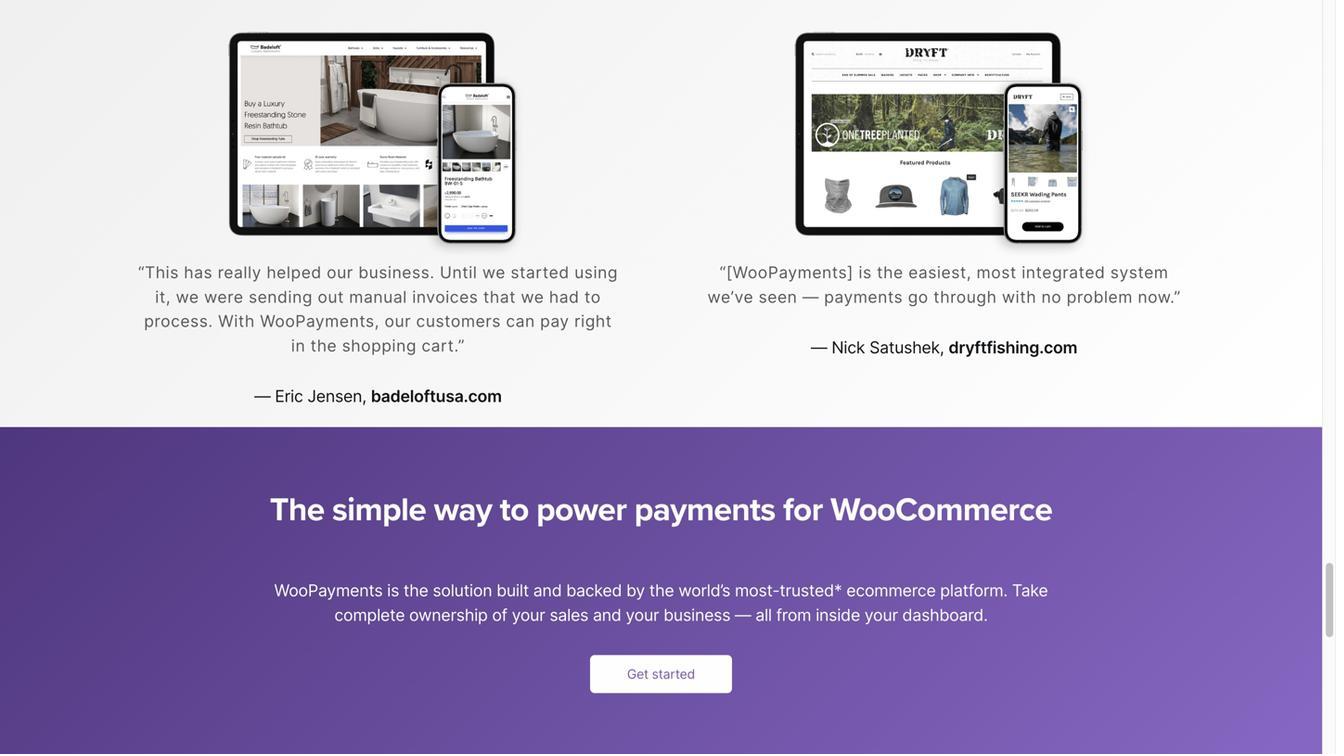 Task type: locate. For each thing, give the bounding box(es) containing it.
is
[[859, 263, 872, 282], [387, 581, 399, 601]]

0 vertical spatial to
[[585, 287, 601, 307]]

jensen,
[[308, 387, 367, 407]]

and up sales
[[534, 581, 562, 601]]

0 horizontal spatial your
[[512, 606, 546, 626]]

1 vertical spatial is
[[387, 581, 399, 601]]

seen
[[759, 287, 798, 307]]

started right get
[[652, 666, 695, 682]]

has
[[184, 263, 213, 282]]

2 horizontal spatial we
[[521, 287, 545, 307]]

0 horizontal spatial is
[[387, 581, 399, 601]]

payments up nick at the right top
[[825, 287, 904, 307]]

payments
[[825, 287, 904, 307], [635, 491, 776, 530]]

the right by
[[650, 581, 674, 601]]

— left all
[[735, 606, 751, 626]]

can
[[506, 312, 535, 331]]

1 vertical spatial to
[[500, 491, 529, 530]]

is left easiest,
[[859, 263, 872, 282]]

and down backed
[[593, 606, 622, 626]]

our
[[327, 263, 354, 282], [385, 312, 411, 331]]

0 horizontal spatial we
[[176, 287, 199, 307]]

— left nick at the right top
[[811, 338, 828, 358]]

1 horizontal spatial we
[[483, 263, 506, 282]]

your right of
[[512, 606, 546, 626]]

is for woopayments
[[387, 581, 399, 601]]

0 horizontal spatial our
[[327, 263, 354, 282]]

started
[[511, 263, 570, 282], [652, 666, 695, 682]]

the
[[877, 263, 904, 282], [311, 336, 337, 355], [404, 581, 429, 601], [650, 581, 674, 601]]

simple
[[332, 491, 426, 530]]

0 vertical spatial is
[[859, 263, 872, 282]]

eric
[[275, 387, 303, 407]]

is inside "[woopayments] is the easiest, most integrated system we've seen — payments go through with no problem now."
[[859, 263, 872, 282]]

get started link
[[590, 655, 733, 693]]

2 horizontal spatial your
[[865, 606, 899, 626]]

your down ecommerce
[[865, 606, 899, 626]]

most-
[[735, 581, 780, 601]]

the left easiest,
[[877, 263, 904, 282]]

your down by
[[626, 606, 660, 626]]

nick
[[832, 338, 866, 358]]

customers
[[416, 312, 501, 331]]

is inside the woopayments is the solution built and backed by the world's most-trusted* ecommerce platform. take complete ownership of your sales and your business — all from inside your dashboard.
[[387, 581, 399, 601]]

we up "that"
[[483, 263, 506, 282]]

1 vertical spatial payments
[[635, 491, 776, 530]]

1 vertical spatial and
[[593, 606, 622, 626]]

"this
[[138, 263, 179, 282]]

built
[[497, 581, 529, 601]]

0 vertical spatial and
[[534, 581, 562, 601]]

until
[[440, 263, 478, 282]]

all
[[756, 606, 772, 626]]

integrated
[[1022, 263, 1106, 282]]

2 your from the left
[[626, 606, 660, 626]]

1 vertical spatial started
[[652, 666, 695, 682]]

—
[[803, 287, 820, 307], [811, 338, 828, 358], [254, 387, 271, 407], [735, 606, 751, 626]]

that
[[484, 287, 516, 307]]

sending
[[249, 287, 313, 307]]

we right "it,"
[[176, 287, 199, 307]]

ecommerce
[[847, 581, 936, 601]]

1 horizontal spatial your
[[626, 606, 660, 626]]

your
[[512, 606, 546, 626], [626, 606, 660, 626], [865, 606, 899, 626]]

our up shopping on the top
[[385, 312, 411, 331]]

1 horizontal spatial to
[[585, 287, 601, 307]]

process.
[[144, 312, 213, 331]]

our up out
[[327, 263, 354, 282]]

in
[[291, 336, 306, 355]]

0 vertical spatial payments
[[825, 287, 904, 307]]

out
[[318, 287, 344, 307]]

1 vertical spatial our
[[385, 312, 411, 331]]

right
[[575, 312, 612, 331]]

with
[[218, 312, 255, 331]]

1 horizontal spatial is
[[859, 263, 872, 282]]

dryftfishing.com
[[949, 338, 1078, 358]]

really
[[218, 263, 262, 282]]

started up had
[[511, 263, 570, 282]]

the down woopayments,
[[311, 336, 337, 355]]

pay
[[540, 312, 570, 331]]

manual
[[349, 287, 407, 307]]

is up complete
[[387, 581, 399, 601]]

to
[[585, 287, 601, 307], [500, 491, 529, 530]]

the simple way to power payments for woocommerce
[[270, 491, 1053, 530]]

to up right
[[585, 287, 601, 307]]

0 horizontal spatial started
[[511, 263, 570, 282]]

to right way
[[500, 491, 529, 530]]

and
[[534, 581, 562, 601], [593, 606, 622, 626]]

for
[[784, 491, 823, 530]]

1 horizontal spatial payments
[[825, 287, 904, 307]]

— right seen
[[803, 287, 820, 307]]

ownership
[[409, 606, 488, 626]]

world's
[[679, 581, 731, 601]]

business
[[664, 606, 731, 626]]

satushek,
[[870, 338, 945, 358]]

woocommerce
[[831, 491, 1053, 530]]

the
[[270, 491, 325, 530]]

payments up the world's
[[635, 491, 776, 530]]

we up can
[[521, 287, 545, 307]]

0 vertical spatial started
[[511, 263, 570, 282]]

we
[[483, 263, 506, 282], [176, 287, 199, 307], [521, 287, 545, 307]]

of
[[492, 606, 508, 626]]

solution
[[433, 581, 492, 601]]



Task type: describe. For each thing, give the bounding box(es) containing it.
take
[[1013, 581, 1049, 601]]

"this has really helped our business. until we started using it, we were sending out manual invoices that we had to process. with woopayments, our customers can pay right in the shopping cart."
[[138, 263, 618, 355]]

the up ownership
[[404, 581, 429, 601]]

1 horizontal spatial started
[[652, 666, 695, 682]]

go
[[909, 287, 929, 307]]

system
[[1111, 263, 1169, 282]]

sales
[[550, 606, 589, 626]]

with
[[1003, 287, 1037, 307]]

backed
[[567, 581, 622, 601]]

0 vertical spatial our
[[327, 263, 354, 282]]

— inside the woopayments is the solution built and backed by the world's most-trusted* ecommerce platform. take complete ownership of your sales and your business — all from inside your dashboard.
[[735, 606, 751, 626]]

inside
[[816, 606, 861, 626]]

— inside "[woopayments] is the easiest, most integrated system we've seen — payments go through with no problem now."
[[803, 287, 820, 307]]

trusted*
[[780, 581, 843, 601]]

most
[[977, 263, 1017, 282]]

woopayments,
[[260, 312, 380, 331]]

1 your from the left
[[512, 606, 546, 626]]

from
[[777, 606, 812, 626]]

using
[[575, 263, 618, 282]]

cart."
[[422, 336, 465, 355]]

1 horizontal spatial our
[[385, 312, 411, 331]]

way
[[434, 491, 492, 530]]

had
[[550, 287, 580, 307]]

"[woopayments]
[[720, 263, 854, 282]]

the inside "[woopayments] is the easiest, most integrated system we've seen — payments go through with no problem now."
[[877, 263, 904, 282]]

shopping
[[342, 336, 417, 355]]

platform.
[[941, 581, 1008, 601]]

business.
[[359, 263, 435, 282]]

no problem now."
[[1042, 287, 1181, 307]]

invoices
[[412, 287, 479, 307]]

0 horizontal spatial and
[[534, 581, 562, 601]]

— nick satushek, dryftfishing.com
[[811, 338, 1078, 358]]

badeloftusa.com
[[371, 387, 502, 407]]

the inside "this has really helped our business. until we started using it, we were sending out manual invoices that we had to process. with woopayments, our customers can pay right in the shopping cart."
[[311, 336, 337, 355]]

we've
[[708, 287, 754, 307]]

through
[[934, 287, 997, 307]]

woopayments is the solution built and backed by the world's most-trusted* ecommerce platform. take complete ownership of your sales and your business — all from inside your dashboard.
[[274, 581, 1049, 626]]

— eric jensen, badeloftusa.com
[[254, 387, 502, 407]]

power
[[537, 491, 627, 530]]

by
[[627, 581, 645, 601]]

"[woopayments] is the easiest, most integrated system we've seen — payments go through with no problem now."
[[708, 263, 1181, 307]]

— left eric
[[254, 387, 271, 407]]

1 horizontal spatial and
[[593, 606, 622, 626]]

0 horizontal spatial payments
[[635, 491, 776, 530]]

payments inside "[woopayments] is the easiest, most integrated system we've seen — payments go through with no problem now."
[[825, 287, 904, 307]]

3 your from the left
[[865, 606, 899, 626]]

started inside "this has really helped our business. until we started using it, we were sending out manual invoices that we had to process. with woopayments, our customers can pay right in the shopping cart."
[[511, 263, 570, 282]]

helped
[[267, 263, 322, 282]]

woopayments
[[274, 581, 383, 601]]

is for "[woopayments]
[[859, 263, 872, 282]]

to inside "this has really helped our business. until we started using it, we were sending out manual invoices that we had to process. with woopayments, our customers can pay right in the shopping cart."
[[585, 287, 601, 307]]

0 horizontal spatial to
[[500, 491, 529, 530]]

it,
[[155, 287, 171, 307]]

complete
[[335, 606, 405, 626]]

dashboard.
[[903, 606, 988, 626]]

get
[[627, 666, 649, 682]]

easiest,
[[909, 263, 972, 282]]

were
[[204, 287, 244, 307]]

get started
[[627, 666, 695, 682]]



Task type: vqa. For each thing, say whether or not it's contained in the screenshot.
using
yes



